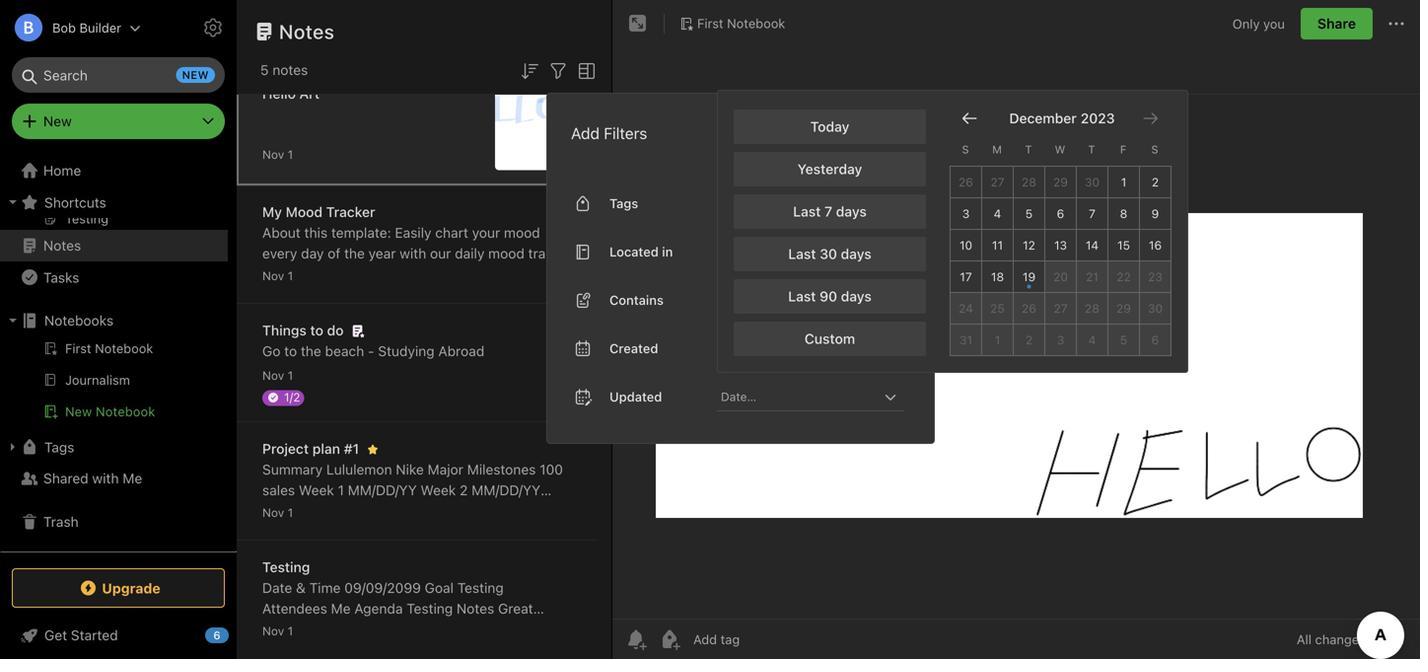 Task type: vqa. For each thing, say whether or not it's contained in the screenshot.
password 'password field' on the bottom of the page
no



Task type: locate. For each thing, give the bounding box(es) containing it.
5 notes
[[261, 62, 308, 78]]

1 vertical spatial the
[[527, 266, 547, 282]]

0 vertical spatial me
[[123, 470, 142, 486]]

3 button up the '10'
[[951, 198, 983, 230]]

1 horizontal spatial 4 button
[[1078, 324, 1109, 356]]

click
[[343, 266, 374, 282]]

29 button down 22
[[1109, 293, 1141, 324]]

1 button up 8
[[1109, 167, 1141, 198]]

6 up 13
[[1057, 207, 1065, 220]]

22
[[1117, 270, 1132, 283]]

task
[[335, 523, 364, 540], [378, 523, 407, 540], [423, 523, 452, 540], [468, 523, 497, 540]]

week down major
[[421, 482, 456, 498]]

0 horizontal spatial 7
[[825, 203, 833, 219]]

2 horizontal spatial to
[[459, 266, 472, 282]]

1 vertical spatial 27 button
[[1046, 293, 1078, 324]]

2 horizontal spatial the
[[527, 266, 547, 282]]

23 button
[[1141, 261, 1172, 293]]

meeting down assignee
[[363, 642, 414, 658]]

2 vertical spatial notes
[[457, 600, 495, 617]]

0 horizontal spatial 1 button
[[983, 324, 1014, 356]]

nov 1 for date & time 09/09/2099 goal testing attendees me agenda testing notes great action items assignee status clean up meeting notes send out meeting notes and actio...
[[262, 624, 293, 638]]

1 t from the left
[[1026, 143, 1033, 156]]

notebook inside 'button'
[[96, 404, 155, 419]]

1 horizontal spatial 29
[[1117, 301, 1132, 315]]

0 horizontal spatial notebook
[[96, 404, 155, 419]]

clean
[[452, 621, 488, 637]]

0 vertical spatial last
[[794, 203, 821, 219]]

23
[[1149, 270, 1163, 283]]

things to do
[[262, 322, 344, 338]]

notes up the hello art
[[273, 62, 308, 78]]

new inside 'button'
[[65, 404, 92, 419]]

December field
[[1006, 110, 1077, 126]]

year
[[369, 245, 396, 261]]

1 horizontal spatial 1 button
[[1109, 167, 1141, 198]]

1 down every
[[288, 269, 293, 283]]

26 up the '10'
[[959, 175, 974, 189]]

shared with me link
[[0, 463, 228, 494]]

nov 1 down 'sales' on the left of the page
[[262, 506, 293, 520]]

with down easily at the top
[[400, 245, 427, 261]]

nov down 'sales' on the left of the page
[[262, 506, 284, 520]]

4 nov from the top
[[262, 506, 284, 520]]

0 horizontal spatial 5 button
[[1014, 198, 1046, 230]]

nov up my on the left of the page
[[262, 148, 284, 161]]

2023
[[1081, 110, 1116, 126]]

upgrade
[[102, 580, 161, 596]]

t left w
[[1026, 143, 1033, 156]]

me down tags button
[[123, 470, 142, 486]]

new for new
[[43, 113, 72, 129]]

0 vertical spatial 29 button
[[1046, 167, 1078, 198]]

out
[[338, 642, 359, 658]]

6 down 23 button
[[1152, 333, 1160, 347]]

26 button down 19
[[1014, 293, 1046, 324]]

25
[[991, 301, 1005, 315]]

7 inside button
[[1089, 207, 1096, 220]]

0 vertical spatial 6
[[1057, 207, 1065, 220]]

 Date picker field
[[717, 383, 923, 411]]

0 vertical spatial 4 button
[[983, 198, 1014, 230]]

4 button up 11
[[983, 198, 1014, 230]]

0 horizontal spatial 3 button
[[951, 198, 983, 230]]

0 horizontal spatial t
[[1026, 143, 1033, 156]]

30 up 90
[[820, 245, 838, 262]]

s right f
[[1152, 143, 1159, 156]]

tree containing home
[[0, 28, 237, 551]]

1 vertical spatial notebook
[[96, 404, 155, 419]]

1 horizontal spatial notebook
[[727, 16, 786, 31]]

track
[[529, 245, 567, 261]]

last down last 7 days
[[789, 245, 817, 262]]

0 vertical spatial tags
[[610, 196, 639, 211]]

5 nov 1 from the top
[[262, 624, 293, 638]]

testing up date
[[262, 559, 310, 575]]

4 button
[[983, 198, 1014, 230], [1078, 324, 1109, 356]]

0 vertical spatial 5 button
[[1014, 198, 1046, 230]]

3 button down 20 button
[[1046, 324, 1078, 356]]

1 horizontal spatial testing
[[407, 600, 453, 617]]

new up tags button
[[65, 404, 92, 419]]

0 vertical spatial meeting
[[512, 621, 563, 637]]

1 horizontal spatial notes
[[279, 20, 335, 43]]

1
[[288, 148, 293, 161], [1122, 175, 1127, 189], [288, 269, 293, 283], [995, 333, 1001, 347], [288, 369, 293, 382], [338, 482, 344, 498], [288, 506, 293, 520], [368, 523, 374, 540], [288, 624, 293, 638]]

0 horizontal spatial 26 button
[[951, 167, 983, 198]]

nov 1 up cell
[[262, 269, 293, 283]]

t right w
[[1089, 143, 1096, 156]]

0 horizontal spatial meeting
[[363, 642, 414, 658]]

contains
[[610, 293, 664, 307]]

share button
[[1301, 8, 1374, 39]]

29 button
[[1046, 167, 1078, 198], [1109, 293, 1141, 324]]

project
[[262, 441, 309, 457]]

days for last 30 days
[[841, 245, 872, 262]]

accordin...
[[368, 287, 435, 303]]

5 button up "12"
[[1014, 198, 1046, 230]]

add a reminder image
[[625, 628, 648, 651]]

located
[[610, 244, 659, 259]]

nov for about this template: easily chart your mood every day of the year with our daily mood track er template. click each square to change the cell background accordin...
[[262, 269, 284, 283]]

notes up 5 notes
[[279, 20, 335, 43]]

0 vertical spatial new
[[43, 113, 72, 129]]

27
[[991, 175, 1005, 189], [1054, 301, 1068, 315]]

notes down "action"
[[262, 642, 298, 658]]

nov 1 down go
[[262, 369, 293, 382]]

11
[[993, 238, 1004, 252]]

4 task from the left
[[468, 523, 497, 540]]

27 down 20 button
[[1054, 301, 1068, 315]]

last left 90
[[789, 288, 816, 304]]

12 button
[[1014, 230, 1046, 261]]

1 vertical spatial to
[[310, 322, 324, 338]]

30 up 7 button
[[1085, 175, 1100, 189]]

the down track
[[527, 266, 547, 282]]

2 button up 9
[[1141, 167, 1172, 198]]

3 up the '10'
[[963, 207, 970, 220]]

2 vertical spatial 6
[[214, 629, 221, 642]]

27 button down 20
[[1046, 293, 1078, 324]]

2 horizontal spatial 6
[[1152, 333, 1160, 347]]

filters
[[604, 124, 648, 142]]

27 down m
[[991, 175, 1005, 189]]

26 right '25' button
[[1022, 301, 1037, 315]]

me down "time"
[[331, 600, 351, 617]]

s
[[963, 143, 970, 156], [1152, 143, 1159, 156]]

started
[[71, 627, 118, 643]]

1 vertical spatial days
[[841, 245, 872, 262]]

meeting down great
[[512, 621, 563, 637]]

1 horizontal spatial 30 button
[[1141, 293, 1172, 324]]

plan
[[313, 441, 340, 457]]

days for last 90 days
[[841, 288, 872, 304]]

to for do
[[310, 322, 324, 338]]

Account field
[[0, 8, 141, 47]]

tags inside button
[[44, 439, 74, 455]]

the down things to do
[[301, 343, 322, 359]]

5 up "12"
[[1026, 207, 1033, 220]]

29 down w
[[1054, 175, 1069, 189]]

0 horizontal spatial 30
[[820, 245, 838, 262]]

2 nov from the top
[[262, 269, 284, 283]]

days for last 7 days
[[837, 203, 867, 219]]

0 horizontal spatial to
[[284, 343, 297, 359]]

with down tags button
[[92, 470, 119, 486]]

settings image
[[201, 16, 225, 39]]

you
[[1264, 16, 1286, 31]]

2 t from the left
[[1089, 143, 1096, 156]]

0 horizontal spatial tags
[[44, 439, 74, 455]]

tags up shared
[[44, 439, 74, 455]]

12
[[1023, 238, 1036, 252]]

task up goal at the left bottom of the page
[[423, 523, 452, 540]]

0 horizontal spatial 6
[[214, 629, 221, 642]]

send
[[302, 642, 334, 658]]

2 vertical spatial last
[[789, 288, 816, 304]]

notebook for first notebook
[[727, 16, 786, 31]]

Note Editor text field
[[613, 95, 1421, 619]]

items
[[307, 621, 342, 637]]

1 button right 31
[[983, 324, 1014, 356]]

0 horizontal spatial 29
[[1054, 175, 1069, 189]]

1 horizontal spatial 26 button
[[1014, 293, 1046, 324]]

27 for top 27 button
[[991, 175, 1005, 189]]

2 horizontal spatial notes
[[457, 600, 495, 617]]

1 vertical spatial 29
[[1117, 301, 1132, 315]]

every
[[262, 245, 297, 261]]

only you
[[1233, 16, 1286, 31]]

project plan #1
[[262, 441, 359, 457]]

nov 1 down attendees
[[262, 624, 293, 638]]

0 vertical spatial 2 button
[[1141, 167, 1172, 198]]

to right go
[[284, 343, 297, 359]]

1 horizontal spatial t
[[1089, 143, 1096, 156]]

1 horizontal spatial 6 button
[[1141, 324, 1172, 356]]

1 vertical spatial 29 button
[[1109, 293, 1141, 324]]

easily
[[395, 224, 432, 241]]

add filters image
[[547, 59, 570, 83]]

our
[[430, 245, 451, 261]]

26
[[959, 175, 974, 189], [1022, 301, 1037, 315]]

0 horizontal spatial 30 button
[[1078, 167, 1109, 198]]

daily
[[455, 245, 485, 261]]

1 vertical spatial with
[[92, 470, 119, 486]]

1 vertical spatial 26
[[1022, 301, 1037, 315]]

template:
[[331, 224, 391, 241]]

0 vertical spatial 27
[[991, 175, 1005, 189]]

5 up the hello at the top
[[261, 62, 269, 78]]

0 vertical spatial 29
[[1054, 175, 1069, 189]]

0 horizontal spatial 6 button
[[1046, 198, 1078, 230]]

upgrade button
[[12, 568, 225, 608]]

29
[[1054, 175, 1069, 189], [1117, 301, 1132, 315]]

1 nov 1 from the top
[[262, 148, 293, 161]]

the right of
[[344, 245, 365, 261]]

nov down attendees
[[262, 624, 284, 638]]

7 button
[[1078, 198, 1109, 230]]

new
[[182, 69, 209, 81]]

31 button
[[951, 324, 983, 356]]

group
[[0, 59, 228, 238]]

tasks
[[43, 269, 79, 285]]

30 button
[[1078, 167, 1109, 198], [1141, 293, 1172, 324]]

21 button
[[1078, 261, 1109, 293]]

expand notebooks image
[[5, 313, 21, 329]]

28 up "12"
[[1022, 175, 1037, 189]]

nov 1 for summary lululemon nike major milestones 100 sales week 1 mm/dd/yy week 2 mm/dd/yy week 3 mm/dd/yy week 4 mm/dd/yy week 5 mm/dd/yy task 1 task 2 task 3 task 4 le...
[[262, 506, 293, 520]]

0 vertical spatial 30 button
[[1078, 167, 1109, 198]]

last up last 30 days
[[794, 203, 821, 219]]

1 up 1/2 in the bottom left of the page
[[288, 369, 293, 382]]

5 down 22 button
[[1121, 333, 1128, 347]]

28 button up "12"
[[1014, 167, 1046, 198]]

task up 09/09/2099
[[378, 523, 407, 540]]

2 nov 1 from the top
[[262, 269, 293, 283]]

tree
[[0, 28, 237, 551]]

8 button
[[1109, 198, 1141, 230]]

to left do
[[310, 322, 324, 338]]

new inside popup button
[[43, 113, 72, 129]]

4 down major
[[426, 503, 434, 519]]

Help and Learning task checklist field
[[0, 620, 237, 651]]

nov down go
[[262, 369, 284, 382]]

notes link
[[0, 230, 228, 261]]

29 down 22 button
[[1117, 301, 1132, 315]]

summary lululemon nike major milestones 100 sales week 1 mm/dd/yy week 2 mm/dd/yy week 3 mm/dd/yy week 4 mm/dd/yy week 5 mm/dd/yy task 1 task 2 task 3 task 4 le...
[[262, 461, 563, 540]]

26 button up the '10'
[[951, 167, 983, 198]]

testing date & time 09/09/2099 goal testing attendees me agenda testing notes great action items assignee status clean up meeting notes send out meeting notes and actio...
[[262, 559, 563, 658]]

custom
[[805, 330, 856, 347]]

1/2
[[284, 390, 300, 404]]

to
[[459, 266, 472, 282], [310, 322, 324, 338], [284, 343, 297, 359]]

tags
[[610, 196, 639, 211], [44, 439, 74, 455]]

1 vertical spatial last
[[789, 245, 817, 262]]

1 vertical spatial 5 button
[[1109, 324, 1141, 356]]

s left m
[[963, 143, 970, 156]]

0 horizontal spatial 4 button
[[983, 198, 1014, 230]]

notes up tasks
[[43, 237, 81, 254]]

le...
[[513, 523, 540, 540]]

tags up located
[[610, 196, 639, 211]]

nov 1 up my on the left of the page
[[262, 148, 293, 161]]

new up home
[[43, 113, 72, 129]]

6 left click to collapse icon
[[214, 629, 221, 642]]

new
[[43, 113, 72, 129], [65, 404, 92, 419]]

shortcuts
[[44, 194, 106, 210]]

3 nov 1 from the top
[[262, 369, 293, 382]]

1 up 09/09/2099
[[368, 523, 374, 540]]

1 horizontal spatial 28
[[1085, 301, 1100, 315]]

testing
[[262, 559, 310, 575], [458, 580, 504, 596], [407, 600, 453, 617]]

28 down 21 button
[[1085, 301, 1100, 315]]

0 vertical spatial with
[[400, 245, 427, 261]]

0 vertical spatial to
[[459, 266, 472, 282]]

square
[[412, 266, 456, 282]]

1 vertical spatial 6
[[1152, 333, 1160, 347]]

days down last 7 days
[[841, 245, 872, 262]]

tracker
[[326, 204, 375, 220]]

1 horizontal spatial 27
[[1054, 301, 1068, 315]]

1 vertical spatial mood
[[489, 245, 525, 261]]

home
[[43, 162, 81, 179]]

notebook up tags button
[[96, 404, 155, 419]]

20 button
[[1046, 261, 1078, 293]]

28 button
[[1014, 167, 1046, 198], [1078, 293, 1109, 324]]

1 horizontal spatial with
[[400, 245, 427, 261]]

saved
[[1370, 632, 1405, 647]]

your
[[472, 224, 500, 241]]

4 nov 1 from the top
[[262, 506, 293, 520]]

17 button
[[951, 261, 983, 293]]

add filters
[[571, 124, 648, 142]]

days right 90
[[841, 288, 872, 304]]

updated
[[610, 389, 663, 404]]

27 for right 27 button
[[1054, 301, 1068, 315]]

1 vertical spatial 26 button
[[1014, 293, 1046, 324]]

5 nov from the top
[[262, 624, 284, 638]]

1 up 8
[[1122, 175, 1127, 189]]

1 vertical spatial tags
[[44, 439, 74, 455]]

0 vertical spatial 3 button
[[951, 198, 983, 230]]

7 up last 30 days
[[825, 203, 833, 219]]

notes up clean
[[457, 600, 495, 617]]

to down daily
[[459, 266, 472, 282]]

0 horizontal spatial notes
[[43, 237, 81, 254]]

attendees
[[262, 600, 327, 617]]

Add filters field
[[547, 57, 570, 83]]

3 nov from the top
[[262, 369, 284, 382]]

1 horizontal spatial tags
[[610, 196, 639, 211]]

task left the le...
[[468, 523, 497, 540]]

assignee
[[345, 621, 403, 637]]

30
[[1085, 175, 1100, 189], [820, 245, 838, 262], [1149, 301, 1163, 315]]

28 button down 21
[[1078, 293, 1109, 324]]

notebook inside button
[[727, 16, 786, 31]]

1 horizontal spatial 7
[[1089, 207, 1096, 220]]

2 horizontal spatial 30
[[1149, 301, 1163, 315]]

1 horizontal spatial 5 button
[[1109, 324, 1141, 356]]

1 vertical spatial 2 button
[[1014, 324, 1046, 356]]

0 horizontal spatial 28
[[1022, 175, 1037, 189]]

1 horizontal spatial 6
[[1057, 207, 1065, 220]]

clear all button
[[850, 121, 905, 145]]

29 button down w
[[1046, 167, 1078, 198]]

week
[[299, 482, 334, 498], [421, 482, 456, 498], [262, 503, 298, 519], [387, 503, 422, 519], [511, 503, 546, 519]]

1 vertical spatial 28
[[1085, 301, 1100, 315]]

0 horizontal spatial me
[[123, 470, 142, 486]]

2 vertical spatial days
[[841, 288, 872, 304]]

1 vertical spatial 1 button
[[983, 324, 1014, 356]]

expand tags image
[[5, 439, 21, 455]]

0 vertical spatial notes
[[279, 20, 335, 43]]

0 horizontal spatial s
[[963, 143, 970, 156]]

task up "time"
[[335, 523, 364, 540]]

nov up cell
[[262, 269, 284, 283]]

0 horizontal spatial 26
[[959, 175, 974, 189]]

1 horizontal spatial 3 button
[[1046, 324, 1078, 356]]

1 horizontal spatial 2 button
[[1141, 167, 1172, 198]]

0 vertical spatial mood
[[504, 224, 540, 241]]

0 horizontal spatial 27
[[991, 175, 1005, 189]]

5 down 100
[[550, 503, 558, 519]]



Task type: describe. For each thing, give the bounding box(es) containing it.
4 left the le...
[[501, 523, 509, 540]]

2 task from the left
[[378, 523, 407, 540]]

actio...
[[485, 642, 528, 658]]

1 down attendees
[[288, 624, 293, 638]]

2 vertical spatial the
[[301, 343, 322, 359]]

to for the
[[284, 343, 297, 359]]

24
[[959, 301, 974, 315]]

w
[[1055, 143, 1066, 156]]

9
[[1152, 207, 1160, 220]]

abroad
[[439, 343, 485, 359]]

lululemon
[[327, 461, 392, 478]]

3 task from the left
[[423, 523, 452, 540]]

1 vertical spatial 30
[[820, 245, 838, 262]]

2 down major
[[460, 482, 468, 498]]

note window element
[[613, 0, 1421, 659]]

major
[[428, 461, 464, 478]]

beach
[[325, 343, 364, 359]]

1 vertical spatial 30 button
[[1141, 293, 1172, 324]]

90
[[820, 288, 838, 304]]

2023 field
[[1077, 110, 1116, 126]]

new button
[[12, 104, 225, 139]]

nov 1 for about this template: easily chart your mood every day of the year with our daily mood track er template. click each square to change the cell background accordin...
[[262, 269, 293, 283]]

tags button
[[0, 431, 228, 463]]

to inside about this template: easily chart your mood every day of the year with our daily mood track er template. click each square to change the cell background accordin...
[[459, 266, 472, 282]]

expand note image
[[627, 12, 650, 36]]

notes inside testing date & time 09/09/2099 goal testing attendees me agenda testing notes great action items assignee status clean up meeting notes send out meeting notes and actio...
[[457, 600, 495, 617]]

1 task from the left
[[335, 523, 364, 540]]

15 button
[[1109, 230, 1141, 261]]

1 down 'sales' on the left of the page
[[288, 506, 293, 520]]

new for new notebook
[[65, 404, 92, 419]]

er
[[262, 245, 567, 282]]

thumbnail image
[[495, 83, 582, 170]]

3 down 20 button
[[1058, 333, 1065, 347]]

-
[[368, 343, 374, 359]]

december
[[1010, 110, 1077, 126]]

31
[[960, 333, 973, 347]]

1 up the mood
[[288, 148, 293, 161]]

get started
[[44, 627, 118, 643]]

week down nike
[[387, 503, 422, 519]]

last for last 30 days
[[789, 245, 817, 262]]

29 for the rightmost 29 'button'
[[1117, 301, 1132, 315]]

mood
[[286, 204, 323, 220]]

more actions image
[[1385, 12, 1409, 36]]

28 for left 28 button
[[1022, 175, 1037, 189]]

yesterday
[[798, 161, 863, 177]]

go
[[262, 343, 281, 359]]

5 inside summary lululemon nike major milestones 100 sales week 1 mm/dd/yy week 2 mm/dd/yy week 3 mm/dd/yy week 4 mm/dd/yy week 5 mm/dd/yy task 1 task 2 task 3 task 4 le...
[[550, 503, 558, 519]]

home link
[[0, 155, 237, 186]]

1 horizontal spatial meeting
[[512, 621, 563, 637]]

last 90 days
[[789, 288, 872, 304]]

1 right 31 "button"
[[995, 333, 1001, 347]]

1 horizontal spatial 26
[[1022, 301, 1037, 315]]

week down 'sales' on the left of the page
[[262, 503, 298, 519]]

new notebook group
[[0, 336, 228, 431]]

2 vertical spatial 30
[[1149, 301, 1163, 315]]

Search text field
[[26, 57, 211, 93]]

today
[[811, 118, 850, 134]]

my mood tracker
[[262, 204, 375, 220]]

notes inside tree
[[43, 237, 81, 254]]

hello
[[262, 85, 296, 102]]

0 vertical spatial the
[[344, 245, 365, 261]]

time
[[310, 580, 341, 596]]

nov for date & time 09/09/2099 goal testing attendees me agenda testing notes great action items assignee status clean up meeting notes send out meeting notes and actio...
[[262, 624, 284, 638]]

last for last 90 days
[[789, 288, 816, 304]]

16
[[1149, 238, 1162, 252]]

of
[[328, 245, 341, 261]]

template.
[[279, 266, 339, 282]]

trash
[[43, 514, 79, 530]]

20
[[1054, 270, 1069, 283]]

13
[[1055, 238, 1068, 252]]

3 down the summary
[[302, 503, 310, 519]]

0 vertical spatial 27 button
[[983, 167, 1014, 198]]

24 button
[[951, 293, 983, 324]]

4 down 21 button
[[1089, 333, 1097, 347]]

6 for the bottommost 6 button
[[1152, 333, 1160, 347]]

1 vertical spatial 6 button
[[1141, 324, 1172, 356]]

hello art
[[262, 85, 320, 102]]

this
[[305, 224, 328, 241]]

located in
[[610, 244, 673, 259]]

last for last 7 days
[[794, 203, 821, 219]]

shared with me
[[43, 470, 142, 486]]

day
[[301, 245, 324, 261]]

0 horizontal spatial 2 button
[[1014, 324, 1046, 356]]

0 horizontal spatial 28 button
[[1014, 167, 1046, 198]]

first notebook
[[698, 16, 786, 31]]

great
[[498, 600, 533, 617]]

19 button
[[1014, 261, 1046, 293]]

summary
[[262, 461, 323, 478]]

5 for the left 5 button
[[1026, 207, 1033, 220]]

new notebook
[[65, 404, 155, 419]]

09/09/2099
[[345, 580, 421, 596]]

View options field
[[570, 57, 599, 83]]

1 vertical spatial 28 button
[[1078, 293, 1109, 324]]

trash link
[[0, 506, 228, 538]]

add tag image
[[658, 628, 682, 651]]

my
[[262, 204, 282, 220]]

date…
[[721, 390, 757, 403]]

Sort options field
[[518, 57, 542, 83]]

art
[[300, 85, 320, 102]]

new search field
[[26, 57, 215, 93]]

0 horizontal spatial testing
[[262, 559, 310, 575]]

nike
[[396, 461, 424, 478]]

only
[[1233, 16, 1261, 31]]

2 up 9
[[1152, 175, 1160, 189]]

go to the beach - studying abroad
[[262, 343, 485, 359]]

tasks button
[[0, 261, 228, 293]]

0 vertical spatial 1 button
[[1109, 167, 1141, 198]]

2 down nike
[[411, 523, 419, 540]]

0 vertical spatial 6 button
[[1046, 198, 1078, 230]]

3 down major
[[456, 523, 464, 540]]

10
[[960, 238, 973, 252]]

2 vertical spatial testing
[[407, 600, 453, 617]]

2 right 31 "button"
[[1026, 333, 1033, 347]]

0 horizontal spatial with
[[92, 470, 119, 486]]

29 for the left 29 'button'
[[1054, 175, 1069, 189]]

5 for bottom 5 button
[[1121, 333, 1128, 347]]

up
[[492, 621, 508, 637]]

5 for 5 notes
[[261, 62, 269, 78]]

f
[[1121, 143, 1127, 156]]

1 horizontal spatial 27 button
[[1046, 293, 1078, 324]]

4 up 11
[[994, 207, 1002, 220]]

19
[[1023, 270, 1036, 283]]

changes
[[1316, 632, 1367, 647]]

28 for 28 button to the bottom
[[1085, 301, 1100, 315]]

sales
[[262, 482, 295, 498]]

1 nov from the top
[[262, 148, 284, 161]]

More actions field
[[1385, 8, 1409, 39]]

&
[[296, 580, 306, 596]]

change
[[476, 266, 523, 282]]

nov for summary lululemon nike major milestones 100 sales week 1 mm/dd/yy week 2 mm/dd/yy week 3 mm/dd/yy week 4 mm/dd/yy week 5 mm/dd/yy task 1 task 2 task 3 task 4 le...
[[262, 506, 284, 520]]

about
[[262, 224, 301, 241]]

0 vertical spatial 26 button
[[951, 167, 983, 198]]

me inside testing date & time 09/09/2099 goal testing attendees me agenda testing notes great action items assignee status clean up meeting notes send out meeting notes and actio...
[[331, 600, 351, 617]]

11 button
[[983, 230, 1014, 261]]

agenda
[[355, 600, 403, 617]]

1 vertical spatial 4 button
[[1078, 324, 1109, 356]]

1 s from the left
[[963, 143, 970, 156]]

2 horizontal spatial testing
[[458, 580, 504, 596]]

things
[[262, 322, 307, 338]]

notes down status
[[418, 642, 454, 658]]

week up the le...
[[511, 503, 546, 519]]

week down the summary
[[299, 482, 334, 498]]

m
[[993, 143, 1002, 156]]

shortcuts button
[[0, 186, 228, 218]]

0 horizontal spatial 29 button
[[1046, 167, 1078, 198]]

with inside about this template: easily chart your mood every day of the year with our daily mood track er template. click each square to change the cell background accordin...
[[400, 245, 427, 261]]

Add tag field
[[692, 631, 840, 648]]

2 s from the left
[[1152, 143, 1159, 156]]

1 horizontal spatial 30
[[1085, 175, 1100, 189]]

click to collapse image
[[229, 623, 244, 646]]

all changes saved
[[1297, 632, 1405, 647]]

in
[[662, 244, 673, 259]]

10 button
[[951, 230, 983, 261]]

1 horizontal spatial 29 button
[[1109, 293, 1141, 324]]

6 inside help and learning task checklist field
[[214, 629, 221, 642]]

background
[[288, 287, 364, 303]]

14 button
[[1078, 230, 1109, 261]]

bob builder
[[52, 20, 121, 35]]

new notebook button
[[0, 400, 228, 423]]

notebook for new notebook
[[96, 404, 155, 419]]

1 vertical spatial meeting
[[363, 642, 414, 658]]

0 vertical spatial 26
[[959, 175, 974, 189]]

6 for 6 button to the top
[[1057, 207, 1065, 220]]

1 down lululemon
[[338, 482, 344, 498]]

first notebook button
[[673, 10, 793, 37]]



